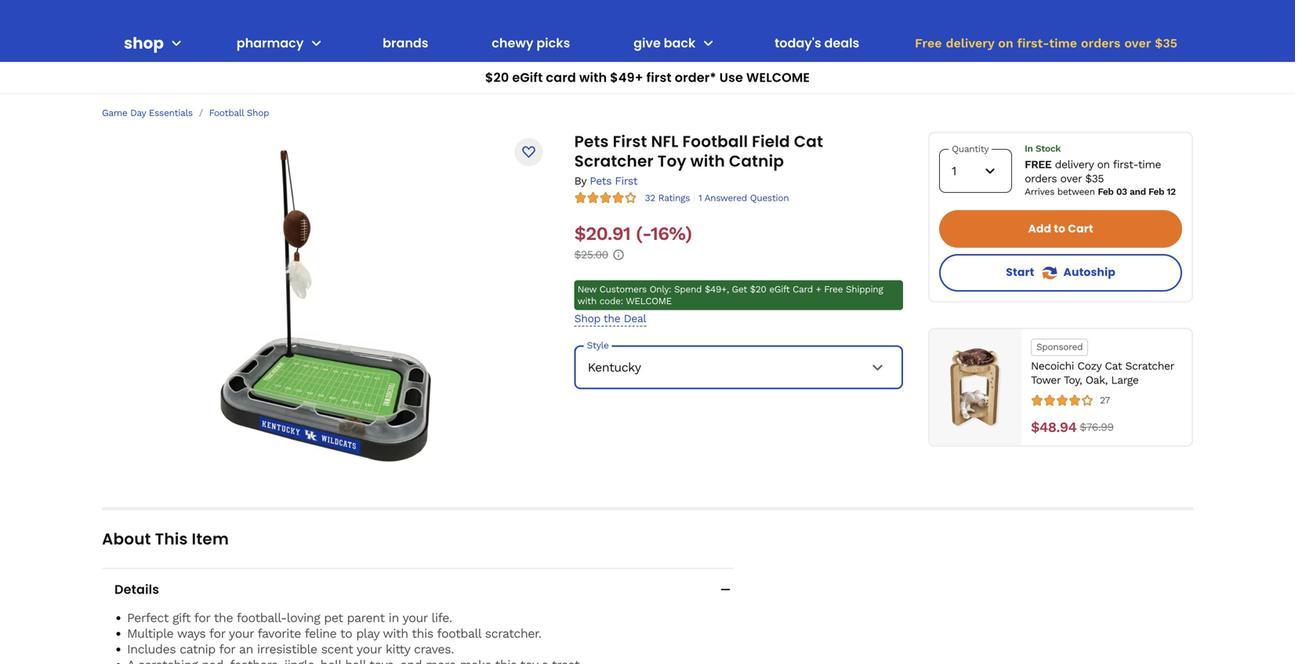 Task type: locate. For each thing, give the bounding box(es) containing it.
scent
[[321, 642, 353, 657]]

egift
[[512, 69, 543, 86], [769, 284, 790, 295]]

the down code:
[[604, 312, 620, 325]]

egift inside $20 egift card with $49+ first order* use welcome link
[[512, 69, 543, 86]]

necoichi cozy cat scratcher tower toy, oak, large link
[[1031, 359, 1183, 388]]

1 vertical spatial to
[[340, 626, 352, 641]]

feb left 12
[[1149, 186, 1165, 197]]

feb
[[1098, 186, 1114, 197], [1149, 186, 1165, 197]]

free delivery on first-time orders over $35 button
[[911, 24, 1183, 62]]

on
[[999, 36, 1014, 51], [1097, 158, 1110, 171]]

shop down pharmacy "link"
[[247, 107, 269, 118]]

shop down new
[[575, 312, 601, 325]]

delivery
[[946, 36, 995, 51], [1055, 158, 1094, 171]]

sponsored necoichi cozy cat scratcher tower toy, oak, large
[[1031, 342, 1174, 387]]

1 horizontal spatial on
[[1097, 158, 1110, 171]]

0 horizontal spatial orders
[[1025, 172, 1057, 185]]

$49+,
[[705, 284, 729, 295]]

pets up by
[[575, 131, 609, 153]]

$25.00
[[575, 248, 609, 261]]

1 vertical spatial the
[[214, 611, 233, 625]]

cat
[[794, 131, 823, 153], [1105, 360, 1122, 373]]

$20 inside the site 'banner'
[[485, 69, 509, 86]]

give back link
[[627, 24, 696, 62]]

includes
[[127, 642, 176, 657]]

pets
[[575, 131, 609, 153], [590, 174, 612, 187]]

egift left 'card'
[[769, 284, 790, 295]]

0 horizontal spatial over
[[1061, 172, 1082, 185]]

with right toy
[[691, 150, 725, 172]]

about this item
[[102, 528, 229, 550]]

scratcher up pets first link
[[575, 150, 654, 172]]

$20 right get
[[750, 284, 767, 295]]

0 horizontal spatial football
[[209, 107, 244, 118]]

1 vertical spatial free
[[824, 284, 843, 295]]

orders inside delivery on first-time orders over $35
[[1025, 172, 1057, 185]]

necoichi
[[1031, 360, 1074, 373]]

1 vertical spatial football
[[683, 131, 748, 153]]

delivery on first-time orders over $35
[[1025, 158, 1161, 185]]

$76.99
[[1080, 421, 1114, 434]]

loving
[[287, 611, 320, 625]]

essentials
[[149, 107, 193, 118]]

with right card
[[579, 69, 607, 86]]

in stock
[[1025, 143, 1061, 154]]

$20
[[485, 69, 509, 86], [750, 284, 767, 295]]

1 vertical spatial cat
[[1105, 360, 1122, 373]]

0 vertical spatial the
[[604, 312, 620, 325]]

0 vertical spatial first-
[[1018, 36, 1049, 51]]

game day essentials link
[[102, 107, 193, 119]]

1 horizontal spatial feb
[[1149, 186, 1165, 197]]

with down new
[[578, 296, 597, 307]]

with inside new customers only: spend $49+, get $20 egift card + free shipping with code: welcome shop the deal
[[578, 296, 597, 307]]

1 vertical spatial $20
[[750, 284, 767, 295]]

1 vertical spatial for
[[209, 626, 225, 641]]

scratcher up large
[[1126, 360, 1174, 373]]

0 vertical spatial scratcher
[[575, 150, 654, 172]]

shop button
[[124, 24, 186, 62]]

to up scent
[[340, 626, 352, 641]]

$20 down the chewy at the left of page
[[485, 69, 509, 86]]

1 horizontal spatial football
[[683, 131, 748, 153]]

for up ways
[[194, 611, 210, 625]]

welcome inside the site 'banner'
[[747, 69, 810, 86]]

with down in
[[383, 626, 408, 641]]

0 vertical spatial time
[[1049, 36, 1078, 51]]

your up 'this'
[[403, 611, 428, 625]]

0 vertical spatial pets
[[575, 131, 609, 153]]

football right essentials on the left top of the page
[[209, 107, 244, 118]]

sponsored
[[1037, 342, 1083, 353]]

1 vertical spatial on
[[1097, 158, 1110, 171]]

0 horizontal spatial on
[[999, 36, 1014, 51]]

0 vertical spatial over
[[1125, 36, 1151, 51]]

first inside pets first nfl football field cat scratcher toy with catnip
[[613, 131, 647, 153]]

free delivery on first-time orders over $35
[[915, 36, 1178, 51]]

game day essentials
[[102, 107, 193, 118]]

ways
[[177, 626, 206, 641]]

0 vertical spatial egift
[[512, 69, 543, 86]]

1 horizontal spatial welcome
[[747, 69, 810, 86]]

with inside perfect gift for the football-loving pet parent in your life. multiple ways for your favorite feline to play with this football scratcher. includes catnip for an irresistible scent your kitty craves.
[[383, 626, 408, 641]]

1 vertical spatial orders
[[1025, 172, 1057, 185]]

1 vertical spatial first-
[[1113, 158, 1138, 171]]

to inside perfect gift for the football-loving pet parent in your life. multiple ways for your favorite feline to play with this football scratcher. includes catnip for an irresistible scent your kitty craves.
[[340, 626, 352, 641]]

1 vertical spatial egift
[[769, 284, 790, 295]]

delivery inside delivery on first-time orders over $35
[[1055, 158, 1094, 171]]

0 horizontal spatial egift
[[512, 69, 543, 86]]

2 vertical spatial for
[[219, 642, 235, 657]]

0 vertical spatial $20
[[485, 69, 509, 86]]

1 vertical spatial your
[[229, 626, 254, 641]]

32
[[645, 193, 656, 204]]

welcome inside new customers only: spend $49+, get $20 egift card + free shipping with code: welcome shop the deal
[[626, 296, 672, 307]]

0 vertical spatial $35
[[1155, 36, 1178, 51]]

for up 'catnip'
[[209, 626, 225, 641]]

0 vertical spatial welcome
[[747, 69, 810, 86]]

1 horizontal spatial over
[[1125, 36, 1151, 51]]

0 vertical spatial cat
[[794, 131, 823, 153]]

favorite
[[258, 626, 301, 641]]

pharmacy link
[[230, 24, 304, 62]]

your up an
[[229, 626, 254, 641]]

cozy
[[1078, 360, 1102, 373]]

brands
[[383, 34, 429, 52]]

and
[[1130, 186, 1146, 197]]

1 vertical spatial $35
[[1086, 172, 1104, 185]]

1 horizontal spatial egift
[[769, 284, 790, 295]]

field
[[752, 131, 790, 153]]

scratcher
[[575, 150, 654, 172], [1126, 360, 1174, 373]]

0 horizontal spatial cat
[[794, 131, 823, 153]]

0 vertical spatial shop
[[247, 107, 269, 118]]

1 vertical spatial time
[[1138, 158, 1161, 171]]

1 vertical spatial delivery
[[1055, 158, 1094, 171]]

0 horizontal spatial $20
[[485, 69, 509, 86]]

1 horizontal spatial free
[[915, 36, 942, 51]]

to right add
[[1054, 221, 1066, 237]]

$20 egift card with $49+ first order* use welcome link
[[0, 62, 1296, 94]]

$35 inside button
[[1155, 36, 1178, 51]]

0 horizontal spatial shop
[[247, 107, 269, 118]]

0 horizontal spatial delivery
[[946, 36, 995, 51]]

1 horizontal spatial orders
[[1081, 36, 1121, 51]]

1 vertical spatial over
[[1061, 172, 1082, 185]]

perfect gift for the football-loving pet parent in your life. multiple ways for your favorite feline to play with this football scratcher. includes catnip for an irresistible scent your kitty craves.
[[127, 611, 542, 657]]

shop the deal button
[[575, 312, 646, 327]]

0 vertical spatial free
[[915, 36, 942, 51]]

first
[[613, 131, 647, 153], [615, 174, 638, 187]]

delivery inside button
[[946, 36, 995, 51]]

$20.91
[[575, 222, 631, 245]]

free
[[915, 36, 942, 51], [824, 284, 843, 295]]

0 vertical spatial for
[[194, 611, 210, 625]]

football
[[209, 107, 244, 118], [683, 131, 748, 153]]

your down play
[[357, 642, 382, 657]]

today's deals link
[[769, 24, 866, 62]]

0 vertical spatial your
[[403, 611, 428, 625]]

with
[[579, 69, 607, 86], [691, 150, 725, 172], [578, 296, 597, 307], [383, 626, 408, 641]]

0 vertical spatial delivery
[[946, 36, 995, 51]]

$35 inside delivery on first-time orders over $35
[[1086, 172, 1104, 185]]

0 horizontal spatial the
[[214, 611, 233, 625]]

orders
[[1081, 36, 1121, 51], [1025, 172, 1057, 185]]

give back
[[634, 34, 696, 52]]

the left football- at bottom left
[[214, 611, 233, 625]]

0 vertical spatial on
[[999, 36, 1014, 51]]

craves.
[[414, 642, 454, 657]]

autoship
[[1064, 265, 1116, 280]]

toy,
[[1064, 374, 1082, 387]]

toy
[[658, 150, 687, 172]]

0 vertical spatial first
[[613, 131, 647, 153]]

$20.91 (-16%)
[[575, 222, 692, 245]]

orders inside button
[[1081, 36, 1121, 51]]

only:
[[650, 284, 671, 295]]

1 vertical spatial scratcher
[[1126, 360, 1174, 373]]

2 horizontal spatial your
[[403, 611, 428, 625]]

1 horizontal spatial scratcher
[[1126, 360, 1174, 373]]

with inside pets first nfl football field cat scratcher toy with catnip
[[691, 150, 725, 172]]

0 horizontal spatial feb
[[1098, 186, 1114, 197]]

cat up large
[[1105, 360, 1122, 373]]

in
[[389, 611, 399, 625]]

first- inside button
[[1018, 36, 1049, 51]]

1 horizontal spatial cat
[[1105, 360, 1122, 373]]

1 horizontal spatial to
[[1054, 221, 1066, 237]]

0 horizontal spatial scratcher
[[575, 150, 654, 172]]

0 vertical spatial to
[[1054, 221, 1066, 237]]

welcome
[[747, 69, 810, 86], [626, 296, 672, 307]]

football shop link
[[209, 107, 269, 119]]

0 horizontal spatial to
[[340, 626, 352, 641]]

egift left card
[[512, 69, 543, 86]]

kentucky
[[588, 360, 641, 375]]

chewy
[[492, 34, 534, 52]]

life.
[[432, 611, 452, 625]]

pets first link
[[590, 174, 638, 187]]

0 horizontal spatial welcome
[[626, 296, 672, 307]]

0 vertical spatial orders
[[1081, 36, 1121, 51]]

1 vertical spatial first
[[615, 174, 638, 187]]

football inside pets first nfl football field cat scratcher toy with catnip
[[683, 131, 748, 153]]

free inside new customers only: spend $49+, get $20 egift card + free shipping with code: welcome shop the deal
[[824, 284, 843, 295]]

shop inside new customers only: spend $49+, get $20 egift card + free shipping with code: welcome shop the deal
[[575, 312, 601, 325]]

1 horizontal spatial $35
[[1155, 36, 1178, 51]]

0 horizontal spatial time
[[1049, 36, 1078, 51]]

give back menu image
[[699, 34, 718, 53]]

cat right field
[[794, 131, 823, 153]]

by pets first
[[575, 174, 638, 187]]

football right nfl
[[683, 131, 748, 153]]

0 horizontal spatial first-
[[1018, 36, 1049, 51]]

1 horizontal spatial first-
[[1113, 158, 1138, 171]]

chewy picks
[[492, 34, 570, 52]]

shop
[[247, 107, 269, 118], [575, 312, 601, 325]]

1 vertical spatial welcome
[[626, 296, 672, 307]]

1 horizontal spatial $20
[[750, 284, 767, 295]]

welcome down only:
[[626, 296, 672, 307]]

1 vertical spatial shop
[[575, 312, 601, 325]]

2 vertical spatial your
[[357, 642, 382, 657]]

1 horizontal spatial shop
[[575, 312, 601, 325]]

pets right by
[[590, 174, 612, 187]]

1 horizontal spatial the
[[604, 312, 620, 325]]

0 horizontal spatial free
[[824, 284, 843, 295]]

for left an
[[219, 642, 235, 657]]

the inside perfect gift for the football-loving pet parent in your life. multiple ways for your favorite feline to play with this football scratcher. includes catnip for an irresistible scent your kitty craves.
[[214, 611, 233, 625]]

large
[[1111, 374, 1139, 387]]

day
[[130, 107, 146, 118]]

oak,
[[1086, 374, 1108, 387]]

0 horizontal spatial $35
[[1086, 172, 1104, 185]]

1 horizontal spatial delivery
[[1055, 158, 1094, 171]]

1 horizontal spatial time
[[1138, 158, 1161, 171]]

welcome down today's
[[747, 69, 810, 86]]

feb left 03
[[1098, 186, 1114, 197]]



Task type: describe. For each thing, give the bounding box(es) containing it.
$48.94
[[1031, 419, 1077, 435]]

03
[[1117, 186, 1127, 197]]

item
[[192, 528, 229, 550]]

in
[[1025, 143, 1033, 154]]

shipping
[[846, 284, 883, 295]]

$25.00 text field
[[575, 248, 609, 262]]

1 answered question button
[[694, 191, 789, 204]]

this
[[155, 528, 188, 550]]

new
[[578, 284, 597, 295]]

nfl
[[651, 131, 679, 153]]

$48.94 text field
[[1031, 419, 1077, 436]]

+
[[816, 284, 821, 295]]

32 ratings
[[645, 193, 690, 204]]

question
[[750, 193, 789, 204]]

chewy picks link
[[486, 24, 577, 62]]

football shop
[[209, 107, 269, 118]]

scratcher inside "sponsored necoichi cozy cat scratcher tower toy, oak, large"
[[1126, 360, 1174, 373]]

(-
[[636, 222, 651, 245]]

1
[[699, 193, 702, 204]]

27
[[1100, 395, 1110, 406]]

code:
[[600, 296, 623, 307]]

spend
[[674, 284, 702, 295]]

arrives
[[1025, 186, 1055, 197]]

site banner
[[0, 0, 1296, 94]]

1 horizontal spatial your
[[357, 642, 382, 657]]

time inside delivery on first-time orders over $35
[[1138, 158, 1161, 171]]

stock
[[1036, 143, 1061, 154]]

parent
[[347, 611, 385, 625]]

answered
[[705, 193, 747, 204]]

$20 inside new customers only: spend $49+, get $20 egift card + free shipping with code: welcome shop the deal
[[750, 284, 767, 295]]

pets inside pets first nfl football field cat scratcher toy with catnip
[[575, 131, 609, 153]]

card
[[546, 69, 576, 86]]

an
[[239, 642, 253, 657]]

16%)
[[651, 222, 692, 245]]

1 answered question
[[699, 193, 789, 204]]

today's deals
[[775, 34, 860, 52]]

time inside button
[[1049, 36, 1078, 51]]

menu image
[[167, 34, 186, 53]]

gift
[[172, 611, 191, 625]]

necoichi cozy cat scratcher tower toy, oak, large image
[[936, 348, 1016, 427]]

ratings
[[658, 193, 690, 204]]

over inside delivery on first-time orders over $35
[[1061, 172, 1082, 185]]

1 feb from the left
[[1098, 186, 1114, 197]]

egift inside new customers only: spend $49+, get $20 egift card + free shipping with code: welcome shop the deal
[[769, 284, 790, 295]]

to inside add to cart button
[[1054, 221, 1066, 237]]

play
[[356, 626, 379, 641]]

between
[[1058, 186, 1095, 197]]

kitty
[[386, 642, 410, 657]]

2 feb from the left
[[1149, 186, 1165, 197]]

free
[[1025, 158, 1052, 171]]

$49+
[[610, 69, 644, 86]]

0 horizontal spatial your
[[229, 626, 254, 641]]

card
[[793, 284, 813, 295]]

picks
[[537, 34, 570, 52]]

game
[[102, 107, 127, 118]]

pet
[[324, 611, 343, 625]]

deals
[[825, 34, 860, 52]]

pets first nfl football field cat scratcher toy with catnip, kentucky football slide 1 of 1 image
[[220, 148, 431, 462]]

the inside new customers only: spend $49+, get $20 egift card + free shipping with code: welcome shop the deal
[[604, 312, 620, 325]]

first- inside delivery on first-time orders over $35
[[1113, 158, 1138, 171]]

$76.99 text field
[[1080, 419, 1114, 436]]

customers
[[600, 284, 647, 295]]

by
[[575, 174, 586, 187]]

shop
[[124, 32, 164, 54]]

football-
[[237, 611, 287, 625]]

brands link
[[377, 24, 435, 62]]

$20 egift card with $49+ first order* use welcome
[[485, 69, 810, 86]]

order*
[[675, 69, 717, 86]]

free inside button
[[915, 36, 942, 51]]

cat inside pets first nfl football field cat scratcher toy with catnip
[[794, 131, 823, 153]]

new customers only: spend $49+, get $20 egift card + free shipping with code: welcome shop the deal
[[575, 284, 883, 325]]

give
[[634, 34, 661, 52]]

this
[[412, 626, 433, 641]]

back
[[664, 34, 696, 52]]

cart
[[1068, 221, 1094, 237]]

on inside delivery on first-time orders over $35
[[1097, 158, 1110, 171]]

deal
[[624, 312, 646, 325]]

0 vertical spatial football
[[209, 107, 244, 118]]

pharmacy menu image
[[307, 34, 326, 53]]

football
[[437, 626, 481, 641]]

add
[[1028, 221, 1052, 237]]

today's
[[775, 34, 822, 52]]

about
[[102, 528, 151, 550]]

use
[[720, 69, 743, 86]]

$20.91 (-16%) text field
[[575, 222, 692, 245]]

catnip
[[729, 150, 784, 172]]

scratcher inside pets first nfl football field cat scratcher toy with catnip
[[575, 150, 654, 172]]

cat inside "sponsored necoichi cozy cat scratcher tower toy, oak, large"
[[1105, 360, 1122, 373]]

details
[[114, 581, 159, 598]]

on inside free delivery on first-time orders over $35 button
[[999, 36, 1014, 51]]

1 vertical spatial pets
[[590, 174, 612, 187]]

irresistible
[[257, 642, 317, 657]]

start
[[1006, 265, 1037, 280]]

details image
[[718, 582, 733, 598]]

over inside button
[[1125, 36, 1151, 51]]

perfect
[[127, 611, 169, 625]]

12
[[1167, 186, 1176, 197]]

arrives between feb 03 and feb 12
[[1025, 186, 1176, 197]]

get
[[732, 284, 747, 295]]

add to cart
[[1028, 221, 1094, 237]]

with inside the site 'banner'
[[579, 69, 607, 86]]

first
[[647, 69, 672, 86]]

add to cart button
[[940, 210, 1183, 248]]



Task type: vqa. For each thing, say whether or not it's contained in the screenshot.
First inside the Pets First NFL Football Field Cat Scratcher Toy with Catnip
yes



